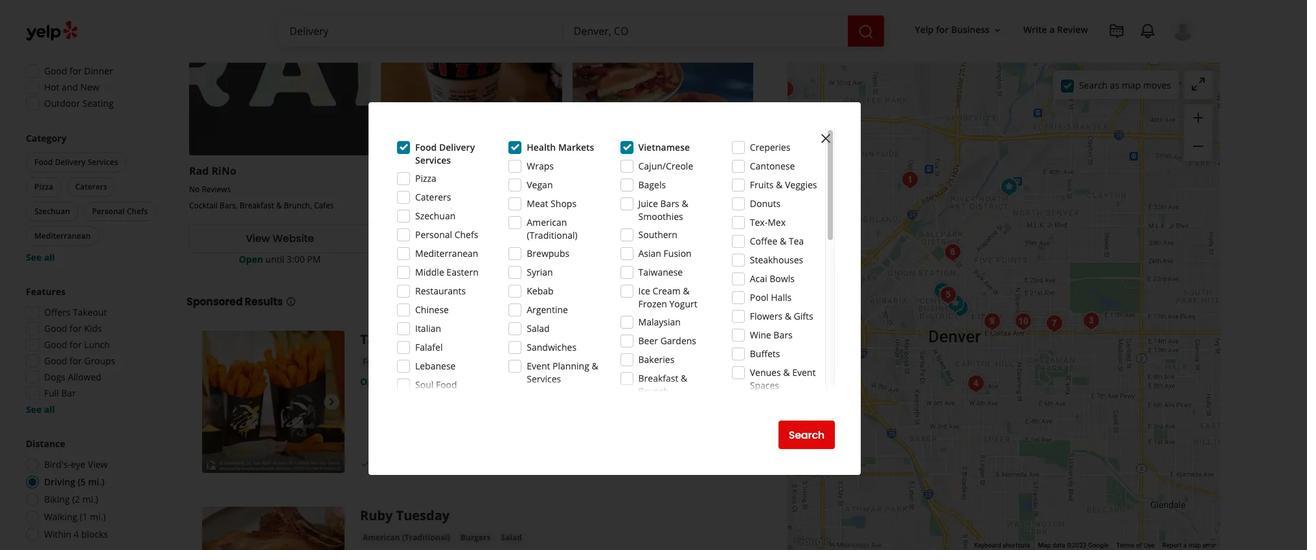 Task type: locate. For each thing, give the bounding box(es) containing it.
terms of use
[[1117, 543, 1155, 550]]

for up hot and new
[[70, 65, 82, 77]]

acai bowls
[[750, 273, 795, 285]]

pepper asian bistro ii image
[[898, 167, 924, 193]]

yogurt
[[670, 298, 698, 310]]

1 horizontal spatial food delivery services
[[415, 141, 475, 167]]

mediterranean inside button
[[34, 231, 91, 242]]

& left brunch, on the left top of page
[[276, 200, 282, 211]]

1 vertical spatial personal
[[415, 229, 452, 241]]

0 horizontal spatial burgers button
[[408, 356, 443, 369]]

bird's-
[[44, 459, 71, 471]]

1 vertical spatial bars
[[774, 329, 793, 342]]

1 vertical spatial chefs
[[455, 229, 479, 241]]

burgers link down falafel
[[408, 356, 443, 369]]

(traditional) up 'brewpubs'
[[527, 229, 578, 242]]

search for search
[[789, 428, 825, 443]]

1 horizontal spatial taco bell image
[[943, 291, 969, 317]]

good
[[44, 65, 67, 77], [44, 323, 67, 335], [44, 339, 67, 351], [44, 355, 67, 367]]

0 horizontal spatial view
[[88, 459, 108, 471]]

group containing features
[[22, 286, 161, 417]]

0 horizontal spatial brooklyn's finest pizza image
[[773, 76, 799, 102]]

& left tea
[[780, 235, 787, 248]]

burgers link for american (traditional)
[[458, 532, 494, 545]]

bars inside juice bars & smoothies
[[661, 198, 680, 210]]

delivery inside search dialog
[[439, 141, 475, 154]]

1 horizontal spatial brooklyn's finest pizza image
[[930, 278, 956, 304]]

aloy modern thai image
[[940, 239, 966, 265]]

food up brooklyn's finest pizza link
[[415, 141, 437, 154]]

0 vertical spatial see
[[26, 251, 42, 264]]

see for category
[[26, 251, 42, 264]]

mex inside button
[[467, 356, 483, 367]]

1 horizontal spatial tex-mex
[[750, 216, 786, 229]]

event inside event planning & services
[[527, 360, 551, 373]]

event right "venues"
[[793, 367, 816, 379]]

business
[[952, 24, 990, 36]]

rad rino image
[[997, 174, 1023, 200]]

brooklyn's finest pizza
[[381, 164, 498, 178]]

1 horizontal spatial event
[[793, 367, 816, 379]]

mex left the cbd
[[467, 356, 483, 367]]

0 vertical spatial burgers
[[410, 356, 441, 367]]

1 horizontal spatial mex
[[768, 216, 786, 229]]

next image
[[324, 394, 340, 410]]

see up "distance"
[[26, 404, 42, 416]]

until down fast food button
[[387, 376, 406, 388]]

2 vertical spatial delivery
[[55, 157, 86, 168]]

search left as
[[1080, 79, 1108, 91]]

personal down italian, pizza, sandwiches
[[415, 229, 452, 241]]

0 vertical spatial view
[[246, 231, 270, 246]]

& inside event planning & services
[[592, 360, 599, 373]]

delivery up the finest
[[439, 141, 475, 154]]

pm right 3:00
[[307, 253, 321, 265]]

a for write
[[1050, 24, 1055, 36]]

16 info v2 image
[[285, 297, 296, 307]]

food delivery services up caterers button
[[34, 157, 118, 168]]

map right as
[[1122, 79, 1141, 91]]

now up 9:00
[[476, 231, 498, 246]]

zoom out image
[[1191, 139, 1207, 154]]

tex- up coffee
[[750, 216, 768, 229]]

breakfast
[[240, 200, 274, 211], [639, 373, 679, 385]]

cajun/creole
[[639, 160, 694, 172]]

for down 'good for kids'
[[70, 339, 82, 351]]

vegan
[[527, 179, 553, 191]]

0 horizontal spatial tex-
[[451, 356, 467, 367]]

open until 9:00 pm
[[431, 253, 513, 265]]

food down lebanese
[[436, 379, 457, 391]]

taco
[[360, 331, 390, 348]]

new
[[80, 81, 99, 93]]

for right yelp in the top right of the page
[[937, 24, 949, 36]]

pizza up szechuan button
[[34, 181, 53, 192]]

brooklyn's finest pizza image
[[773, 76, 799, 102], [930, 278, 956, 304]]

2 offers from the top
[[44, 307, 70, 319]]

keyboard
[[975, 543, 1002, 550]]

1 vertical spatial a
[[1184, 543, 1187, 550]]

offers down open now
[[44, 32, 70, 45]]

personal chefs down caterers button
[[92, 206, 148, 217]]

use
[[1144, 543, 1155, 550]]

mediterranean inside search dialog
[[415, 248, 479, 260]]

& up yogurt
[[683, 285, 690, 297]]

(5
[[78, 476, 86, 489]]

& inside breakfast & brunch
[[681, 373, 688, 385]]

0 vertical spatial tex-
[[750, 216, 768, 229]]

mi.) right (2
[[82, 494, 98, 506]]

(traditional)
[[527, 229, 578, 242], [402, 532, 450, 544]]

food delivery services up 4.2 star rating image
[[415, 141, 475, 167]]

offers for offers delivery
[[44, 32, 70, 45]]

a
[[1050, 24, 1055, 36], [1184, 543, 1187, 550]]

a right write
[[1050, 24, 1055, 36]]

0 vertical spatial personal
[[92, 206, 125, 217]]

0 horizontal spatial search
[[789, 428, 825, 443]]

personal chefs down italian, pizza, sandwiches
[[415, 229, 479, 241]]

group
[[1185, 104, 1213, 161], [23, 132, 161, 264], [22, 286, 161, 417]]

1 vertical spatial burgers
[[461, 532, 491, 544]]

beer gardens
[[639, 335, 697, 347]]

0 horizontal spatial personal chefs
[[92, 206, 148, 217]]

view website
[[246, 231, 314, 246]]

0 horizontal spatial chefs
[[127, 206, 148, 217]]

map
[[1039, 543, 1051, 550]]

event planning & services
[[527, 360, 599, 386]]

argentine
[[527, 304, 568, 316]]

until left 3:00
[[266, 253, 285, 265]]

0 vertical spatial personal chefs
[[92, 206, 148, 217]]

1 vertical spatial mediterranean
[[415, 248, 479, 260]]

takeout
[[73, 307, 107, 319]]

food down category
[[34, 157, 53, 168]]

offers up 'good for kids'
[[44, 307, 70, 319]]

personal inside search dialog
[[415, 229, 452, 241]]

bars up smoothies
[[661, 198, 680, 210]]

1 offers from the top
[[44, 32, 70, 45]]

0 vertical spatial breakfast
[[240, 200, 274, 211]]

(234 reviews)
[[471, 184, 527, 197]]

breakfast & brunch
[[639, 373, 688, 398]]

good for good for groups
[[44, 355, 67, 367]]

mex inside search dialog
[[768, 216, 786, 229]]

see all button down mediterranean button
[[26, 251, 55, 264]]

delivery up caterers button
[[55, 157, 86, 168]]

caterers inside button
[[75, 181, 107, 192]]

taco bell image
[[943, 291, 969, 317], [202, 331, 345, 474]]

food inside "button"
[[34, 157, 53, 168]]

open up offers delivery
[[44, 16, 67, 29]]

burgers button left salad link at the left
[[458, 532, 494, 545]]

(234
[[471, 184, 490, 197]]

for for kids
[[70, 323, 82, 335]]

services up 4.2 star rating image
[[415, 154, 451, 167]]

open for open until 9:00 pm
[[431, 253, 455, 265]]

0 vertical spatial salad
[[527, 323, 550, 335]]

view
[[246, 231, 270, 246], [88, 459, 108, 471]]

burgers left salad link at the left
[[461, 532, 491, 544]]

yelp
[[915, 24, 934, 36]]

1 horizontal spatial map
[[1189, 543, 1202, 550]]

tex-mex link
[[448, 356, 486, 369]]

view website link
[[189, 225, 371, 253]]

&
[[776, 179, 783, 191], [682, 198, 689, 210], [276, 200, 282, 211], [780, 235, 787, 248], [683, 285, 690, 297], [785, 310, 792, 323], [592, 360, 599, 373], [784, 367, 790, 379], [681, 373, 688, 385]]

open until midnight
[[360, 376, 446, 388]]

open for open until 3:00 pm
[[239, 253, 263, 265]]

0 horizontal spatial sandwiches
[[429, 203, 472, 214]]

cream
[[653, 285, 681, 297]]

see down mediterranean button
[[26, 251, 42, 264]]

until for order
[[457, 253, 476, 265]]

blocks
[[81, 529, 108, 541]]

restaurants
[[415, 285, 466, 297]]

burgers link left salad link at the left
[[458, 532, 494, 545]]

2 see from the top
[[26, 404, 42, 416]]

american down 'ruby'
[[363, 532, 400, 544]]

sandwiches inside search dialog
[[527, 342, 577, 354]]

0 vertical spatial mex
[[768, 216, 786, 229]]

open for open until midnight
[[360, 376, 385, 388]]

0 vertical spatial mi.)
[[88, 476, 105, 489]]

open now
[[44, 16, 89, 29]]

potbelly sandwich shop image
[[947, 295, 973, 321]]

& right "venues"
[[784, 367, 790, 379]]

burgers button down falafel
[[408, 356, 443, 369]]

0 horizontal spatial burgers
[[410, 356, 441, 367]]

event left the planning
[[527, 360, 551, 373]]

venues
[[750, 367, 781, 379]]

szechuan button
[[26, 202, 78, 222]]

salad link
[[499, 532, 525, 545]]

good up hot
[[44, 65, 67, 77]]

0 horizontal spatial now
[[70, 16, 89, 29]]

see all button down full at the left
[[26, 404, 55, 416]]

see all down full at the left
[[26, 404, 55, 416]]

4
[[74, 529, 79, 541]]

see all button for features
[[26, 404, 55, 416]]

0 horizontal spatial map
[[1122, 79, 1141, 91]]

now up offers delivery
[[70, 16, 89, 29]]

tex-mex left the cbd
[[451, 356, 483, 367]]

flowers
[[750, 310, 783, 323]]

tex-mex inside search dialog
[[750, 216, 786, 229]]

1 pm from the left
[[307, 253, 321, 265]]

3 good from the top
[[44, 339, 67, 351]]

american inside button
[[363, 532, 400, 544]]

health markets
[[527, 141, 595, 154]]

1 vertical spatial salad
[[501, 532, 522, 544]]

see for features
[[26, 404, 42, 416]]

food delivery services inside search dialog
[[415, 141, 475, 167]]

0 vertical spatial burgers button
[[408, 356, 443, 369]]

2 see all button from the top
[[26, 404, 55, 416]]

until up eastern
[[457, 253, 476, 265]]

2 good from the top
[[44, 323, 67, 335]]

0 horizontal spatial food delivery services
[[34, 157, 118, 168]]

open all day
[[635, 253, 692, 265]]

pizza up 4.2 star rating image
[[415, 172, 437, 185]]

0 vertical spatial now
[[70, 16, 89, 29]]

1 see all button from the top
[[26, 251, 55, 264]]

0 vertical spatial search
[[1080, 79, 1108, 91]]

szechuan down pizza button
[[34, 206, 70, 217]]

(traditional) inside search dialog
[[527, 229, 578, 242]]

1 horizontal spatial search
[[1080, 79, 1108, 91]]

map region
[[642, 0, 1305, 551]]

food right fast
[[381, 356, 400, 367]]

search inside button
[[789, 428, 825, 443]]

tex-mex inside button
[[451, 356, 483, 367]]

16 checkmark v2 image
[[360, 460, 371, 470]]

italian
[[415, 323, 441, 335]]

terms of use link
[[1117, 543, 1155, 550]]

search down the "venues & event spaces"
[[789, 428, 825, 443]]

1 horizontal spatial caterers
[[415, 191, 451, 203]]

0 horizontal spatial american (traditional)
[[363, 532, 450, 544]]

1 good from the top
[[44, 65, 67, 77]]

burgers button
[[408, 356, 443, 369], [458, 532, 494, 545]]

see
[[26, 251, 42, 264], [26, 404, 42, 416]]

personal chefs inside search dialog
[[415, 229, 479, 241]]

1 vertical spatial breakfast
[[639, 373, 679, 385]]

burgers for tex-mex
[[410, 356, 441, 367]]

mex
[[768, 216, 786, 229], [467, 356, 483, 367]]

for for lunch
[[70, 339, 82, 351]]

pm right 9:00
[[499, 253, 513, 265]]

open down fast
[[360, 376, 385, 388]]

mi.) right "(5"
[[88, 476, 105, 489]]

sandwiches up order
[[429, 203, 472, 214]]

& left the pancakes
[[682, 198, 689, 210]]

outdoor
[[44, 97, 80, 110]]

tex-mex down donuts at the top right of page
[[750, 216, 786, 229]]

0 vertical spatial offers
[[44, 32, 70, 45]]

0 horizontal spatial mediterranean
[[34, 231, 91, 242]]

1 horizontal spatial services
[[415, 154, 451, 167]]

0 vertical spatial taco bell image
[[943, 291, 969, 317]]

1 horizontal spatial burgers button
[[458, 532, 494, 545]]

1 horizontal spatial (traditional)
[[527, 229, 578, 242]]

16 chevron down v2 image
[[993, 25, 1003, 35]]

(traditional) down the tuesday
[[402, 532, 450, 544]]

open until 3:00 pm
[[239, 253, 321, 265]]

breakfast right 'bars,' on the left top of the page
[[240, 200, 274, 211]]

0 vertical spatial american (traditional)
[[527, 216, 578, 242]]

1 vertical spatial (traditional)
[[402, 532, 450, 544]]

& inside rad rino no reviews cocktail bars, breakfast & brunch, cafes
[[276, 200, 282, 211]]

delivery inside "button"
[[55, 157, 86, 168]]

pizza,
[[407, 203, 427, 214]]

distance
[[26, 438, 65, 450]]

now
[[70, 16, 89, 29], [476, 231, 498, 246]]

0 horizontal spatial taco bell image
[[202, 331, 345, 474]]

1 see from the top
[[26, 251, 42, 264]]

get directions
[[628, 231, 699, 246]]

1 horizontal spatial now
[[476, 231, 498, 246]]

0 vertical spatial (traditional)
[[527, 229, 578, 242]]

bars for wine
[[774, 329, 793, 342]]

2 vertical spatial american
[[363, 532, 400, 544]]

0 horizontal spatial event
[[527, 360, 551, 373]]

pete's kitchen image
[[1042, 311, 1068, 337]]

dogs allowed
[[44, 371, 101, 384]]

0 horizontal spatial pizza
[[34, 181, 53, 192]]

0 vertical spatial tex-mex
[[750, 216, 786, 229]]

services down the planning
[[527, 373, 561, 386]]

all down full at the left
[[44, 404, 55, 416]]

ice cream & frozen yogurt
[[639, 285, 698, 310]]

pepper asian bistro image
[[1079, 308, 1105, 334]]

good down 'good for kids'
[[44, 339, 67, 351]]

1 vertical spatial mex
[[467, 356, 483, 367]]

mi.) for biking (2 mi.)
[[82, 494, 98, 506]]

american down meat shops in the left top of the page
[[527, 216, 567, 229]]

2 horizontal spatial until
[[457, 253, 476, 265]]

for inside yelp for business button
[[937, 24, 949, 36]]

until for view
[[266, 253, 285, 265]]

1 vertical spatial sandwiches
[[527, 342, 577, 354]]

mediterranean up middle eastern
[[415, 248, 479, 260]]

1 vertical spatial tex-
[[451, 356, 467, 367]]

0 horizontal spatial until
[[266, 253, 285, 265]]

1 horizontal spatial burgers
[[461, 532, 491, 544]]

1 vertical spatial now
[[476, 231, 498, 246]]

1 horizontal spatial american
[[527, 216, 567, 229]]

4 good from the top
[[44, 355, 67, 367]]

1 vertical spatial mi.)
[[82, 494, 98, 506]]

1 vertical spatial personal chefs
[[415, 229, 479, 241]]

caterers down food delivery services "button" on the left top of page
[[75, 181, 107, 192]]

open up middle eastern
[[431, 253, 455, 265]]

tex- up soul food
[[451, 356, 467, 367]]

brooklyn's finest pizza image down aloy modern thai icon
[[930, 278, 956, 304]]

1 horizontal spatial szechuan
[[415, 210, 456, 222]]

1 vertical spatial brooklyn's finest pizza image
[[930, 278, 956, 304]]

now for order now
[[476, 231, 498, 246]]

mex up coffee & tea
[[768, 216, 786, 229]]

see all down mediterranean button
[[26, 251, 55, 264]]

american right burgers,
[[605, 200, 640, 211]]

open up "taiwanese"
[[635, 253, 659, 265]]

and
[[62, 81, 78, 93]]

1 vertical spatial map
[[1189, 543, 1202, 550]]

map left error at the bottom
[[1189, 543, 1202, 550]]

keyboard shortcuts button
[[975, 542, 1031, 551]]

szechuan down 4.2 star rating image
[[415, 210, 456, 222]]

midnight
[[408, 376, 446, 388]]

0 vertical spatial chefs
[[127, 206, 148, 217]]

kebab
[[527, 285, 554, 297]]

view right eye
[[88, 459, 108, 471]]

mi.) for driving (5 mi.)
[[88, 476, 105, 489]]

services inside "button"
[[88, 157, 118, 168]]

mi.) right the (1
[[90, 511, 106, 524]]

salad inside search dialog
[[527, 323, 550, 335]]

ice
[[639, 285, 651, 297]]

option group
[[22, 438, 161, 546]]

1 horizontal spatial salad
[[527, 323, 550, 335]]

(traditional) inside button
[[402, 532, 450, 544]]

burgers down falafel
[[410, 356, 441, 367]]

a right report
[[1184, 543, 1187, 550]]

sandwiches up the planning
[[527, 342, 577, 354]]

2 see all from the top
[[26, 404, 55, 416]]

szechuan inside search dialog
[[415, 210, 456, 222]]

0 horizontal spatial pm
[[307, 253, 321, 265]]

pizza up (234
[[472, 164, 498, 178]]

1 see all from the top
[[26, 251, 55, 264]]

0 horizontal spatial (traditional)
[[402, 532, 450, 544]]

0 vertical spatial burgers link
[[408, 356, 443, 369]]

mediterranean down szechuan button
[[34, 231, 91, 242]]

all down mediterranean button
[[44, 251, 55, 264]]

1 vertical spatial burgers link
[[458, 532, 494, 545]]

1 horizontal spatial personal
[[415, 229, 452, 241]]

expand map image
[[1191, 76, 1207, 92]]

personal down caterers button
[[92, 206, 125, 217]]

pancakes
[[689, 200, 723, 211]]

2 horizontal spatial services
[[527, 373, 561, 386]]

veggies
[[785, 179, 818, 191]]

1 horizontal spatial sandwiches
[[527, 342, 577, 354]]

1 vertical spatial american
[[527, 216, 567, 229]]

buffets
[[750, 348, 781, 360]]

google
[[1089, 543, 1109, 550]]

1 vertical spatial offers
[[44, 307, 70, 319]]

good for good for kids
[[44, 323, 67, 335]]

1 vertical spatial see
[[26, 404, 42, 416]]

delivery down open now
[[73, 32, 107, 45]]

bars down flowers & gifts
[[774, 329, 793, 342]]

cantonese
[[750, 160, 795, 172]]

1 horizontal spatial pizza
[[415, 172, 437, 185]]

2 pm from the left
[[499, 253, 513, 265]]

for down offers takeout
[[70, 323, 82, 335]]

aloy thai eatery-capitol hill image
[[964, 371, 990, 397]]

None search field
[[279, 16, 887, 47]]

personal
[[92, 206, 125, 217], [415, 229, 452, 241]]

0 horizontal spatial personal
[[92, 206, 125, 217]]

services up caterers button
[[88, 157, 118, 168]]

0 vertical spatial american
[[605, 200, 640, 211]]

reviews)
[[492, 184, 527, 197]]

0 horizontal spatial mex
[[467, 356, 483, 367]]

& right "fruits"
[[776, 179, 783, 191]]

american (traditional) up 'brewpubs'
[[527, 216, 578, 242]]

search dialog
[[0, 0, 1308, 551]]

0 horizontal spatial american
[[363, 532, 400, 544]]

good up dogs
[[44, 355, 67, 367]]

tex- inside button
[[451, 356, 467, 367]]

& right the planning
[[592, 360, 599, 373]]

caterers inside search dialog
[[415, 191, 451, 203]]

american (traditional) down ruby tuesday
[[363, 532, 450, 544]]

0 vertical spatial map
[[1122, 79, 1141, 91]]

0 vertical spatial see all
[[26, 251, 55, 264]]

within
[[44, 529, 71, 541]]

bakeries
[[639, 354, 675, 366]]

american (traditional) inside button
[[363, 532, 450, 544]]

now for open now
[[70, 16, 89, 29]]

caterers down brooklyn's finest pizza
[[415, 191, 451, 203]]

creperies
[[750, 141, 791, 154]]

see all for features
[[26, 404, 55, 416]]

juice bars & smoothies
[[639, 198, 689, 223]]

venues & event spaces
[[750, 367, 816, 392]]

open down view website
[[239, 253, 263, 265]]

report
[[1163, 543, 1182, 550]]

1 vertical spatial see all button
[[26, 404, 55, 416]]

fast food button
[[360, 356, 403, 369]]

food delivery services inside "button"
[[34, 157, 118, 168]]

chefs inside search dialog
[[455, 229, 479, 241]]

(1
[[80, 511, 88, 524]]

pizza button
[[26, 178, 62, 197]]

1 horizontal spatial a
[[1184, 543, 1187, 550]]

1 horizontal spatial american (traditional)
[[527, 216, 578, 242]]

brooklyn's finest pizza image up creperies
[[773, 76, 799, 102]]

chefs
[[127, 206, 148, 217], [455, 229, 479, 241]]



Task type: describe. For each thing, give the bounding box(es) containing it.
sponsored
[[187, 295, 243, 310]]

keyboard shortcuts
[[975, 543, 1031, 550]]

flowers & gifts
[[750, 310, 814, 323]]

lucky noodles image
[[1011, 309, 1037, 335]]

previous image
[[207, 394, 223, 410]]

markets
[[559, 141, 595, 154]]

beer
[[639, 335, 658, 347]]

cafes
[[314, 200, 334, 211]]

0 vertical spatial brooklyn's finest pizza image
[[773, 76, 799, 102]]

chopstickers image
[[936, 282, 962, 308]]

cocktail
[[189, 200, 218, 211]]

taiwanese
[[639, 266, 683, 279]]

results
[[245, 295, 283, 310]]

offers for offers takeout
[[44, 307, 70, 319]]

mediterranean button
[[26, 227, 99, 246]]

zoom in image
[[1191, 110, 1207, 126]]

event inside the "venues & event spaces"
[[793, 367, 816, 379]]

biking
[[44, 494, 70, 506]]

falafel
[[415, 342, 443, 354]]

0 vertical spatial delivery
[[73, 32, 107, 45]]

driving
[[44, 476, 75, 489]]

1 horizontal spatial until
[[387, 376, 406, 388]]

bell
[[394, 331, 418, 348]]

breakfast inside rad rino no reviews cocktail bars, breakfast & brunch, cafes
[[240, 200, 274, 211]]

order now
[[445, 231, 498, 246]]

pizza inside button
[[34, 181, 53, 192]]

bagels
[[639, 179, 666, 191]]

open for open all day
[[635, 253, 659, 265]]

get
[[628, 231, 646, 246]]

cbd
[[491, 356, 509, 369]]

bird's-eye view
[[44, 459, 108, 471]]

american inside search dialog
[[527, 216, 567, 229]]

notifications image
[[1141, 23, 1156, 39]]

tex- inside search dialog
[[750, 216, 768, 229]]

close image
[[819, 131, 834, 146]]

a for report
[[1184, 543, 1187, 550]]

full bar
[[44, 388, 76, 400]]

for for dinner
[[70, 65, 82, 77]]

1 vertical spatial view
[[88, 459, 108, 471]]

good for good for lunch
[[44, 339, 67, 351]]

frozen
[[639, 298, 667, 310]]

szechuan inside button
[[34, 206, 70, 217]]

american (traditional) link
[[360, 532, 453, 545]]

steakhouses
[[750, 254, 804, 266]]

0 vertical spatial sandwiches
[[429, 203, 472, 214]]

all for category
[[44, 251, 55, 264]]

tea
[[789, 235, 804, 248]]

1 vertical spatial taco bell image
[[202, 331, 345, 474]]

see all button for category
[[26, 251, 55, 264]]

search for search as map moves
[[1080, 79, 1108, 91]]

salad inside button
[[501, 532, 522, 544]]

brooklyn's finest pizza link
[[381, 164, 498, 178]]

open for open now
[[44, 16, 67, 29]]

caterers button
[[67, 178, 116, 197]]

good for kids
[[44, 323, 102, 335]]

asian fusion
[[639, 248, 692, 260]]

pizza inside search dialog
[[415, 172, 437, 185]]

fast food
[[363, 356, 400, 367]]

order now link
[[381, 225, 562, 253]]

website
[[273, 231, 314, 246]]

projects image
[[1110, 23, 1125, 39]]

(traditional),
[[642, 200, 687, 211]]

burgers button for fast food
[[408, 356, 443, 369]]

see all for category
[[26, 251, 55, 264]]

walking
[[44, 511, 77, 524]]

slideshow element
[[202, 331, 345, 474]]

malaysian
[[639, 316, 681, 329]]

2 horizontal spatial pizza
[[472, 164, 498, 178]]

pool halls
[[750, 292, 792, 304]]

order
[[445, 231, 474, 246]]

full
[[44, 388, 59, 400]]

4.2 star rating image
[[381, 185, 451, 198]]

burgers for salad
[[461, 532, 491, 544]]

2 horizontal spatial american
[[605, 200, 640, 211]]

all for features
[[44, 404, 55, 416]]

mi.) for walking (1 mi.)
[[90, 511, 106, 524]]

taco bell link
[[360, 331, 418, 348]]

bars for juice
[[661, 198, 680, 210]]

brunch
[[639, 386, 669, 398]]

no
[[189, 184, 200, 195]]

coffee
[[750, 235, 778, 248]]

personal inside "button"
[[92, 206, 125, 217]]

reviews
[[202, 184, 231, 195]]

fruits
[[750, 179, 774, 191]]

health
[[527, 141, 556, 154]]

bourbon grill image
[[980, 309, 1006, 335]]

all up "taiwanese"
[[662, 253, 673, 265]]

group containing category
[[23, 132, 161, 264]]

write a review link
[[1019, 18, 1094, 42]]

fast food link
[[360, 356, 403, 369]]

yelp for business
[[915, 24, 990, 36]]

wine
[[750, 329, 772, 342]]

rad rino no reviews cocktail bars, breakfast & brunch, cafes
[[189, 164, 334, 211]]

& left gifts
[[785, 310, 792, 323]]

1 horizontal spatial view
[[246, 231, 270, 246]]

google image
[[791, 534, 834, 551]]

meat
[[527, 198, 549, 210]]

biking (2 mi.)
[[44, 494, 98, 506]]

middle eastern
[[415, 266, 479, 279]]

american (traditional) inside search dialog
[[527, 216, 578, 242]]

data
[[1053, 543, 1066, 550]]

offers takeout
[[44, 307, 107, 319]]

brunch,
[[284, 200, 312, 211]]

map for moves
[[1122, 79, 1141, 91]]

gardens
[[661, 335, 697, 347]]

smoothies
[[639, 211, 684, 223]]

& inside the "venues & event spaces"
[[784, 367, 790, 379]]

meat shops
[[527, 198, 577, 210]]

good for good for dinner
[[44, 65, 67, 77]]

seating
[[82, 97, 114, 110]]

acai
[[750, 273, 768, 285]]

pm for website
[[307, 253, 321, 265]]

9:00
[[479, 253, 497, 265]]

for for business
[[937, 24, 949, 36]]

pm for now
[[499, 253, 513, 265]]

yelp for business button
[[910, 18, 1008, 42]]

& inside ice cream & frozen yogurt
[[683, 285, 690, 297]]

lebanese
[[415, 360, 456, 373]]

salad button
[[499, 532, 525, 545]]

burgers button for american (traditional)
[[458, 532, 494, 545]]

for for groups
[[70, 355, 82, 367]]

good for lunch
[[44, 339, 110, 351]]

tex-mex button
[[448, 356, 486, 369]]

soul
[[415, 379, 434, 391]]

report a map error
[[1163, 543, 1217, 550]]

category
[[26, 132, 67, 145]]

services inside event planning & services
[[527, 373, 561, 386]]

eastern
[[447, 266, 479, 279]]

& inside juice bars & smoothies
[[682, 198, 689, 210]]

map for error
[[1189, 543, 1202, 550]]

breakfast inside breakfast & brunch
[[639, 373, 679, 385]]

personal chefs inside "button"
[[92, 206, 148, 217]]

within 4 blocks
[[44, 529, 108, 541]]

search image
[[858, 24, 874, 39]]

chefs inside "button"
[[127, 206, 148, 217]]

user actions element
[[905, 16, 1213, 96]]

option group containing distance
[[22, 438, 161, 546]]

pool
[[750, 292, 769, 304]]

italian,
[[381, 203, 405, 214]]

burgers link for fast food
[[408, 356, 443, 369]]

wraps
[[527, 160, 554, 172]]

food inside button
[[381, 356, 400, 367]]



Task type: vqa. For each thing, say whether or not it's contained in the screenshot.
TX
no



